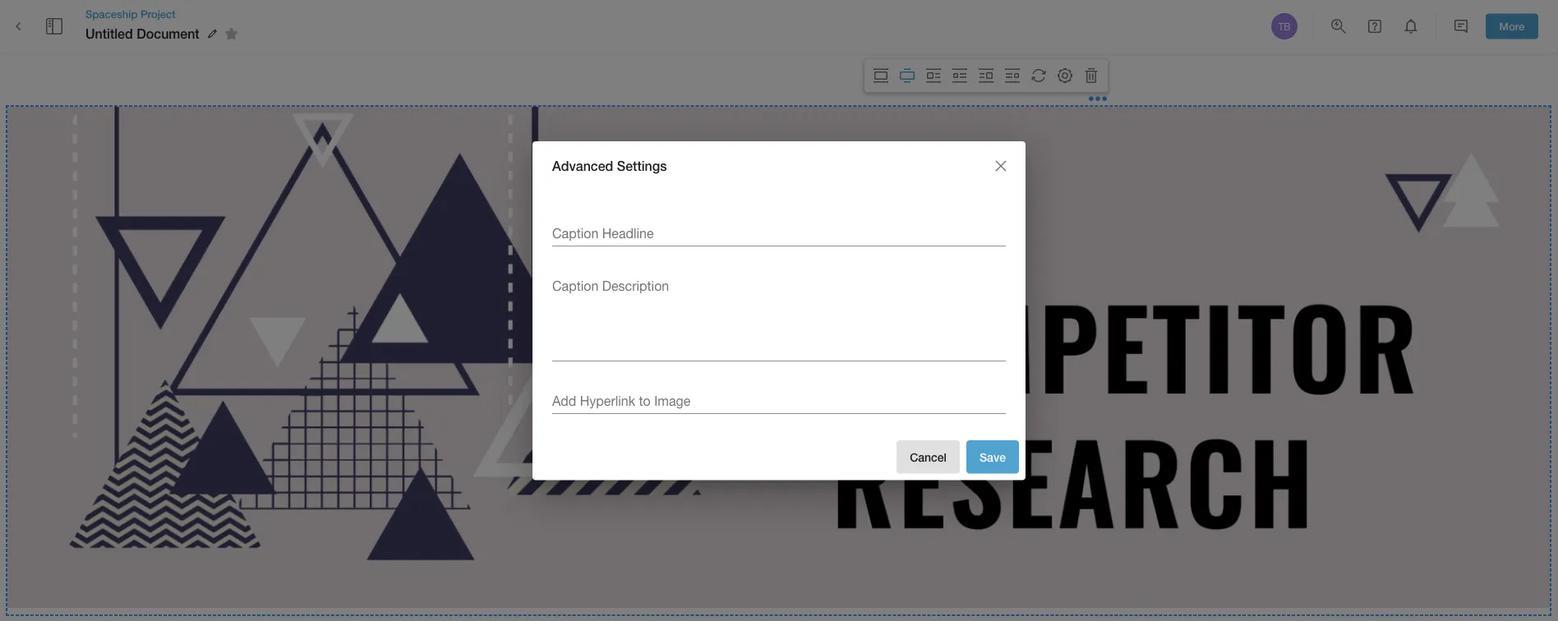 Task type: vqa. For each thing, say whether or not it's contained in the screenshot.
Untitled Document at the top of the page
yes



Task type: describe. For each thing, give the bounding box(es) containing it.
save
[[980, 450, 1006, 464]]

advanced settings
[[552, 158, 667, 174]]

spaceship
[[86, 7, 138, 20]]

spaceship project link
[[86, 6, 244, 21]]

advanced
[[552, 158, 614, 174]]

https:// text field
[[552, 388, 1006, 414]]

favorite image
[[222, 24, 241, 44]]

untitled
[[86, 26, 133, 41]]

cancel
[[910, 450, 947, 464]]

document
[[137, 26, 200, 41]]



Task type: locate. For each thing, give the bounding box(es) containing it.
more
[[1500, 20, 1525, 33]]

save button
[[967, 440, 1019, 474]]

Enter Caption Here text field
[[552, 278, 1006, 356]]

Enter Caption Headline Here text field
[[552, 220, 1006, 246]]

untitled document
[[86, 26, 200, 41]]

advanced settings dialog
[[533, 141, 1026, 480]]

cancel button
[[897, 440, 960, 474]]

project
[[141, 7, 176, 20]]

more button
[[1486, 14, 1539, 39]]

spaceship project
[[86, 7, 176, 20]]

settings
[[617, 158, 667, 174]]

tb
[[1279, 21, 1291, 32]]

tb button
[[1269, 11, 1301, 42]]



